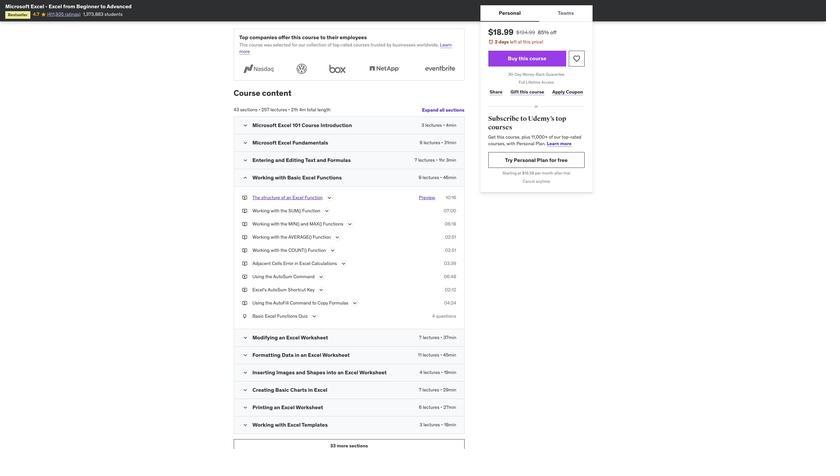 Task type: describe. For each thing, give the bounding box(es) containing it.
0 vertical spatial at
[[518, 39, 522, 45]]

this course was selected for our collection of top-rated courses trusted by businesses worldwide.
[[239, 42, 439, 48]]

free
[[558, 157, 568, 164]]

working with the average() function
[[253, 235, 331, 240]]

• left '21h 4m'
[[288, 107, 290, 113]]

preview
[[419, 195, 435, 201]]

sum()
[[289, 208, 301, 214]]

learn more link for top companies offer this course to their employees
[[239, 42, 452, 54]]

personal inside "personal" button
[[499, 10, 521, 16]]

editing
[[286, 157, 304, 164]]

3 for working with excel templates
[[420, 423, 422, 429]]

30-day money-back guarantee full lifetime access
[[508, 72, 565, 85]]

small image for entering and editing text and formulas
[[242, 157, 249, 164]]

adjacent
[[253, 261, 271, 267]]

06:48
[[444, 274, 456, 280]]

1 xsmall image from the top
[[242, 195, 247, 201]]

businesses
[[393, 42, 416, 48]]

money-
[[523, 72, 536, 77]]

get
[[488, 134, 496, 140]]

0 vertical spatial autosum
[[273, 274, 292, 280]]

• for entering and editing text and formulas
[[436, 157, 438, 163]]

4min
[[446, 122, 456, 128]]

subscribe to udemy's top courses
[[488, 115, 566, 132]]

this for gift
[[520, 89, 528, 95]]

working with the min() and max() functions
[[253, 221, 343, 227]]

volkswagen image
[[295, 63, 309, 75]]

101
[[293, 122, 301, 129]]

$18.99
[[488, 27, 514, 37]]

11 lectures • 45min
[[418, 353, 456, 359]]

average()
[[288, 235, 312, 240]]

more inside button
[[337, 444, 348, 449]]

1 vertical spatial basic
[[253, 314, 264, 320]]

plus
[[522, 134, 530, 140]]

excel right into
[[345, 370, 358, 376]]

inserting
[[253, 370, 275, 376]]

expand all sections
[[422, 107, 465, 113]]

lectures for microsoft excel 101 course introduction
[[426, 122, 442, 128]]

1 vertical spatial functions
[[323, 221, 343, 227]]

this down $124.99
[[523, 39, 531, 45]]

with for working with the min() and max() functions
[[271, 221, 280, 227]]

courses inside subscribe to udemy's top courses
[[488, 123, 512, 132]]

basic excel functions quiz
[[253, 314, 308, 320]]

0 vertical spatial top-
[[333, 42, 342, 48]]

starting
[[503, 171, 517, 176]]

data
[[282, 352, 294, 359]]

1 vertical spatial 7
[[419, 335, 422, 341]]

get this course, plus 11,000+ of our top-rated courses, with personal plan.
[[488, 134, 582, 147]]

cancel
[[523, 179, 535, 184]]

copy
[[318, 301, 328, 306]]

more for subscribe to udemy's top courses
[[560, 141, 572, 147]]

0 vertical spatial of
[[328, 42, 332, 48]]

excel up (411,935
[[49, 3, 62, 10]]

working for working with the min() and max() functions
[[253, 221, 270, 227]]

working for working with the count() function
[[253, 248, 270, 254]]

trusted
[[371, 42, 386, 48]]

4 for 4 questions
[[432, 314, 435, 320]]

excel up data
[[286, 335, 300, 341]]

this
[[239, 42, 248, 48]]

0 horizontal spatial courses
[[354, 42, 370, 48]]

• left 257
[[259, 107, 260, 113]]

autofill
[[273, 301, 289, 306]]

teams button
[[540, 5, 593, 21]]

07:00
[[444, 208, 456, 214]]

4.7
[[33, 11, 39, 17]]

• for modifying an excel worksheet
[[441, 335, 442, 341]]

top companies offer this course to their employees
[[239, 34, 367, 41]]

courses,
[[488, 141, 506, 147]]

show lecture description image for using the autosum command
[[318, 274, 325, 281]]

show lecture description image for working with the average() function
[[334, 235, 341, 241]]

per
[[535, 171, 541, 176]]

• for creating basic charts in excel
[[440, 388, 442, 394]]

after
[[554, 171, 563, 176]]

guarantee
[[546, 72, 565, 77]]

their
[[327, 34, 339, 41]]

small image for working with excel templates
[[242, 423, 249, 429]]

working for working with excel templates
[[253, 422, 274, 429]]

lectures right 257
[[271, 107, 287, 113]]

the down adjacent
[[265, 274, 272, 280]]

images
[[276, 370, 295, 376]]

small image for working with basic excel functions
[[242, 175, 249, 181]]

small image for microsoft excel 101 course introduction
[[242, 122, 249, 129]]

0 vertical spatial functions
[[317, 174, 342, 181]]

2
[[495, 39, 498, 45]]

charts
[[290, 387, 307, 394]]

in for error
[[295, 261, 298, 267]]

formatting data in an excel worksheet
[[253, 352, 350, 359]]

try
[[505, 157, 513, 164]]

• for printing an excel worksheet
[[441, 405, 442, 411]]

0 vertical spatial formulas
[[327, 157, 351, 164]]

buy this course button
[[488, 51, 566, 67]]

excel's autosum shortcut key
[[253, 287, 315, 293]]

learn for top companies offer this course to their employees
[[440, 42, 452, 48]]

top
[[556, 115, 566, 123]]

sections for expand all sections
[[446, 107, 465, 113]]

the
[[253, 195, 260, 201]]

days
[[499, 39, 509, 45]]

learn more for top companies offer this course to their employees
[[239, 42, 452, 54]]

11
[[418, 353, 422, 359]]

31min
[[444, 140, 456, 146]]

learn more link for subscribe to udemy's top courses
[[547, 141, 572, 147]]

to left their
[[320, 34, 326, 41]]

and right "images"
[[296, 370, 306, 376]]

an right data
[[301, 352, 307, 359]]

37min
[[444, 335, 456, 341]]

4 questions
[[432, 314, 456, 320]]

with for working with the sum() function
[[271, 208, 280, 214]]

this right offer
[[291, 34, 301, 41]]

working for working with basic excel functions
[[253, 174, 274, 181]]

02:51 for working with the count() function
[[445, 248, 456, 254]]

33
[[330, 444, 336, 449]]

lectures for inserting images and shapes into an excel worksheet
[[424, 370, 440, 376]]

the for average()
[[281, 235, 287, 240]]

length
[[317, 107, 331, 113]]

an inside button
[[286, 195, 291, 201]]

0 horizontal spatial course
[[234, 88, 260, 98]]

excel left 101
[[278, 122, 291, 129]]

to inside subscribe to udemy's top courses
[[521, 115, 527, 123]]

wishlist image
[[573, 55, 581, 63]]

function for sum()
[[302, 208, 320, 214]]

questions
[[436, 314, 456, 320]]

excel down creating basic charts in excel at bottom left
[[281, 405, 295, 411]]

7 for and
[[415, 157, 417, 163]]

9 lectures • 46min
[[419, 175, 456, 181]]

microsoft for microsoft excel fundamentals
[[253, 140, 277, 146]]

tab list containing personal
[[480, 5, 593, 22]]

$18.99 $124.99 85% off
[[488, 27, 557, 37]]

an right printing
[[274, 405, 280, 411]]

gift this course link
[[509, 86, 546, 99]]

companies
[[250, 34, 277, 41]]

• for working with excel templates
[[441, 423, 443, 429]]

xsmall image for excel's autosum shortcut key
[[242, 287, 247, 294]]

lectures for entering and editing text and formulas
[[418, 157, 435, 163]]

learn more for subscribe to udemy's top courses
[[547, 141, 572, 147]]

trial
[[564, 171, 570, 176]]

an right into
[[338, 370, 344, 376]]

7 lectures • 1hr 3min
[[415, 157, 456, 163]]

excel down count()
[[299, 261, 311, 267]]

working with excel templates
[[253, 422, 328, 429]]

06:18
[[445, 221, 456, 227]]

3 lectures • 4min
[[422, 122, 456, 128]]

(411,935
[[47, 11, 64, 17]]

working with basic excel functions
[[253, 174, 342, 181]]

netapp image
[[366, 63, 404, 75]]

4 lectures • 19min
[[420, 370, 456, 376]]

to left copy
[[312, 301, 317, 306]]

subscribe
[[488, 115, 519, 123]]

using the autosum command
[[253, 274, 315, 280]]

1hr
[[439, 157, 445, 163]]

small image for formatting
[[242, 353, 249, 359]]

7 for excel
[[419, 388, 422, 394]]

total
[[307, 107, 316, 113]]

85%
[[538, 29, 549, 36]]

small image for modifying
[[242, 335, 249, 342]]

small image for creating basic charts in excel
[[242, 388, 249, 394]]

box image
[[326, 63, 349, 75]]

excel up shapes
[[308, 352, 321, 359]]

apply coupon
[[552, 89, 583, 95]]

lectures for formatting data in an excel worksheet
[[423, 353, 439, 359]]

content
[[262, 88, 292, 98]]

command for autosum
[[293, 274, 315, 280]]

-
[[45, 3, 47, 10]]

personal button
[[480, 5, 540, 21]]

all
[[440, 107, 445, 113]]

and right the min()
[[301, 221, 308, 227]]

course inside button
[[530, 55, 547, 62]]

33 more sections
[[330, 444, 368, 449]]

0 vertical spatial microsoft
[[5, 3, 30, 10]]

our inside get this course, plus 11,000+ of our top-rated courses, with personal plan.
[[554, 134, 561, 140]]

1,373,883 students
[[83, 11, 123, 17]]

small image for inserting
[[242, 370, 249, 377]]

the left autofill
[[265, 301, 272, 306]]

gift this course
[[511, 89, 544, 95]]

entering and editing text and formulas
[[253, 157, 351, 164]]



Task type: vqa. For each thing, say whether or not it's contained in the screenshot.
CREATIVITY inside the the complete procreate megacourse: beginner to expert creativity unleashed
no



Task type: locate. For each thing, give the bounding box(es) containing it.
formulas right "text"
[[327, 157, 351, 164]]

top- down top at right top
[[562, 134, 571, 140]]

shapes
[[307, 370, 325, 376]]

buy
[[508, 55, 518, 62]]

show lecture description image for working with the min() and max() functions
[[347, 221, 353, 228]]

sections right all
[[446, 107, 465, 113]]

with
[[507, 141, 516, 147], [275, 174, 286, 181], [271, 208, 280, 214], [271, 221, 280, 227], [271, 235, 280, 240], [271, 248, 280, 254], [275, 422, 286, 429]]

1 horizontal spatial more
[[337, 444, 348, 449]]

fundamentals
[[293, 140, 328, 146]]

6 small image from the top
[[242, 423, 249, 429]]

top- inside get this course, plus 11,000+ of our top-rated courses, with personal plan.
[[562, 134, 571, 140]]

2 02:51 from the top
[[445, 248, 456, 254]]

off
[[551, 29, 557, 36]]

course down companies
[[249, 42, 263, 48]]

working for working with the average() function
[[253, 235, 270, 240]]

lectures for microsoft excel fundamentals
[[424, 140, 440, 146]]

formatting
[[253, 352, 281, 359]]

9 up 7 lectures • 1hr 3min
[[420, 140, 423, 146]]

0 vertical spatial our
[[299, 42, 305, 48]]

teams
[[558, 10, 574, 16]]

or
[[535, 104, 538, 109]]

0 horizontal spatial learn
[[440, 42, 452, 48]]

9 lectures • 31min
[[420, 140, 456, 146]]

this up courses,
[[497, 134, 505, 140]]

back
[[536, 72, 545, 77]]

0 vertical spatial 3
[[422, 122, 424, 128]]

xsmall image for working with the min() and max() functions
[[242, 221, 247, 228]]

0 vertical spatial basic
[[287, 174, 301, 181]]

entering
[[253, 157, 274, 164]]

rated inside get this course, plus 11,000+ of our top-rated courses, with personal plan.
[[571, 134, 582, 140]]

worksheet
[[301, 335, 328, 341], [322, 352, 350, 359], [359, 370, 387, 376], [296, 405, 323, 411]]

4 working from the top
[[253, 235, 270, 240]]

6 lectures • 27min
[[419, 405, 456, 411]]

our right 11,000+
[[554, 134, 561, 140]]

an right modifying
[[279, 335, 285, 341]]

lectures right 11
[[423, 353, 439, 359]]

• left 31min
[[441, 140, 443, 146]]

xsmall image for working with the count() function
[[242, 248, 247, 254]]

show lecture description image for basic excel functions quiz
[[311, 314, 318, 320]]

•
[[259, 107, 260, 113], [288, 107, 290, 113], [443, 122, 445, 128], [441, 140, 443, 146], [436, 157, 438, 163], [440, 175, 442, 181], [441, 335, 442, 341], [441, 353, 442, 359], [441, 370, 443, 376], [440, 388, 442, 394], [441, 405, 442, 411], [441, 423, 443, 429]]

courses down subscribe
[[488, 123, 512, 132]]

0 horizontal spatial sections
[[240, 107, 258, 113]]

6 working from the top
[[253, 422, 274, 429]]

students
[[105, 11, 123, 17]]

at right 'left' on the right top of the page
[[518, 39, 522, 45]]

1 vertical spatial autosum
[[268, 287, 287, 293]]

the left sum()
[[281, 208, 287, 214]]

working with the count() function
[[253, 248, 326, 254]]

4 for 4 lectures • 19min
[[420, 370, 422, 376]]

2 horizontal spatial sections
[[446, 107, 465, 113]]

1 vertical spatial learn more link
[[547, 141, 572, 147]]

the for count()
[[281, 248, 287, 254]]

beginner
[[76, 3, 99, 10]]

2 working from the top
[[253, 208, 270, 214]]

show lecture description image
[[326, 195, 333, 202], [347, 221, 353, 228], [334, 235, 341, 241], [340, 261, 347, 268]]

functions
[[317, 174, 342, 181], [323, 221, 343, 227], [277, 314, 298, 320]]

0 horizontal spatial 4
[[420, 370, 422, 376]]

the
[[281, 208, 287, 214], [281, 221, 287, 227], [281, 235, 287, 240], [281, 248, 287, 254], [265, 274, 272, 280], [265, 301, 272, 306]]

$124.99
[[516, 29, 535, 36]]

buy this course
[[508, 55, 547, 62]]

1 vertical spatial top-
[[562, 134, 571, 140]]

the left the min()
[[281, 221, 287, 227]]

alarm image
[[488, 39, 494, 45]]

1 horizontal spatial for
[[550, 157, 557, 164]]

personal
[[499, 10, 521, 16], [517, 141, 535, 147], [514, 157, 536, 164]]

1,373,883
[[83, 11, 103, 17]]

1 small image from the top
[[242, 122, 249, 129]]

3 small image from the top
[[242, 175, 249, 181]]

0 vertical spatial courses
[[354, 42, 370, 48]]

0 horizontal spatial more
[[239, 48, 250, 54]]

more down "this"
[[239, 48, 250, 54]]

0 vertical spatial course
[[234, 88, 260, 98]]

1 vertical spatial 4
[[420, 370, 422, 376]]

0 vertical spatial in
[[295, 261, 298, 267]]

at inside starting at $16.58 per month after trial cancel anytime
[[518, 171, 521, 176]]

5 small image from the top
[[242, 405, 249, 412]]

3 working from the top
[[253, 221, 270, 227]]

1 vertical spatial 02:51
[[445, 248, 456, 254]]

0 vertical spatial 9
[[420, 140, 423, 146]]

1 vertical spatial formulas
[[329, 301, 348, 306]]

calculations
[[312, 261, 337, 267]]

0 vertical spatial 7
[[415, 157, 417, 163]]

this for buy
[[519, 55, 528, 62]]

1 small image from the top
[[242, 140, 249, 146]]

21h 4m
[[291, 107, 306, 113]]

plan.
[[536, 141, 546, 147]]

2 vertical spatial in
[[308, 387, 313, 394]]

excel down the printing an excel worksheet
[[287, 422, 301, 429]]

count()
[[289, 248, 307, 254]]

courses down 'employees'
[[354, 42, 370, 48]]

microsoft
[[5, 3, 30, 10], [253, 122, 277, 129], [253, 140, 277, 146]]

3 small image from the top
[[242, 353, 249, 359]]

1 vertical spatial more
[[560, 141, 572, 147]]

the for sum()
[[281, 208, 287, 214]]

and right "text"
[[317, 157, 326, 164]]

personal inside try personal plan for free link
[[514, 157, 536, 164]]

10:16
[[446, 195, 456, 201]]

1 vertical spatial of
[[549, 134, 553, 140]]

• left '46min'
[[440, 175, 442, 181]]

2 using from the top
[[253, 301, 264, 306]]

1 vertical spatial microsoft
[[253, 122, 277, 129]]

the for min()
[[281, 221, 287, 227]]

quiz
[[299, 314, 308, 320]]

4 small image from the top
[[242, 370, 249, 377]]

learn for subscribe to udemy's top courses
[[547, 141, 559, 147]]

show lecture description image
[[324, 208, 330, 215], [329, 248, 336, 254], [318, 274, 325, 281], [318, 287, 325, 294], [352, 301, 358, 307], [311, 314, 318, 320]]

5 xsmall image from the top
[[242, 287, 247, 294]]

working
[[253, 174, 274, 181], [253, 208, 270, 214], [253, 221, 270, 227], [253, 235, 270, 240], [253, 248, 270, 254], [253, 422, 274, 429]]

1 vertical spatial at
[[518, 171, 521, 176]]

our
[[299, 42, 305, 48], [554, 134, 561, 140]]

lectures down 7 lectures • 1hr 3min
[[423, 175, 439, 181]]

with for working with the average() function
[[271, 235, 280, 240]]

0 vertical spatial using
[[253, 274, 264, 280]]

show lecture description image right copy
[[352, 301, 358, 307]]

with down structure
[[271, 208, 280, 214]]

lectures for creating basic charts in excel
[[423, 388, 439, 394]]

03:39
[[444, 261, 456, 267]]

more up free
[[560, 141, 572, 147]]

0 horizontal spatial of
[[281, 195, 285, 201]]

functions down autofill
[[277, 314, 298, 320]]

xsmall image for working with the average() function
[[242, 235, 247, 241]]

employees
[[340, 34, 367, 41]]

basic left charts
[[275, 387, 289, 394]]

small image for microsoft
[[242, 140, 249, 146]]

with for working with excel templates
[[275, 422, 286, 429]]

with for working with the count() function
[[271, 248, 280, 254]]

function inside button
[[305, 195, 323, 201]]

0 horizontal spatial for
[[292, 42, 298, 48]]

using
[[253, 274, 264, 280], [253, 301, 264, 306]]

in right data
[[295, 352, 300, 359]]

excel up the 4.7
[[31, 3, 44, 10]]

in right charts
[[308, 387, 313, 394]]

basic up modifying
[[253, 314, 264, 320]]

4 xsmall image from the top
[[242, 274, 247, 281]]

lectures down "11 lectures • 45min"
[[424, 370, 440, 376]]

9 up preview
[[419, 175, 422, 181]]

lectures for working with basic excel functions
[[423, 175, 439, 181]]

small image for printing an excel worksheet
[[242, 405, 249, 412]]

1 vertical spatial command
[[290, 301, 311, 306]]

1 using from the top
[[253, 274, 264, 280]]

this inside button
[[519, 55, 528, 62]]

1 vertical spatial rated
[[571, 134, 582, 140]]

personal up $16.58
[[514, 157, 536, 164]]

this right buy
[[519, 55, 528, 62]]

printing an excel worksheet
[[253, 405, 323, 411]]

0 horizontal spatial learn more link
[[239, 42, 452, 54]]

xsmall image for using the autosum command
[[242, 274, 247, 281]]

2 small image from the top
[[242, 335, 249, 342]]

29min
[[443, 388, 456, 394]]

4 down 11
[[420, 370, 422, 376]]

43
[[234, 107, 239, 113]]

show lecture description image for working with the sum() function
[[324, 208, 330, 215]]

course up back
[[530, 55, 547, 62]]

lectures for modifying an excel worksheet
[[423, 335, 440, 341]]

formulas
[[327, 157, 351, 164], [329, 301, 348, 306]]

function for count()
[[308, 248, 326, 254]]

19min
[[444, 370, 456, 376]]

1 working from the top
[[253, 174, 274, 181]]

eventbrite image
[[421, 63, 459, 75]]

02:51 down 06:18
[[445, 235, 456, 240]]

0 horizontal spatial top-
[[333, 42, 342, 48]]

xsmall image for using the autofill command to copy formulas
[[242, 301, 247, 307]]

lectures down expand
[[426, 122, 442, 128]]

command up 'key'
[[293, 274, 315, 280]]

at
[[518, 39, 522, 45], [518, 171, 521, 176]]

working for working with the sum() function
[[253, 208, 270, 214]]

by
[[387, 42, 392, 48]]

sections inside 'dropdown button'
[[446, 107, 465, 113]]

and left editing
[[275, 157, 285, 164]]

7 lectures • 29min
[[419, 388, 456, 394]]

45min
[[443, 353, 456, 359]]

show lecture description image right 'key'
[[318, 287, 325, 294]]

0 horizontal spatial learn more
[[239, 42, 452, 54]]

more right "33"
[[337, 444, 348, 449]]

3 xsmall image from the top
[[242, 248, 247, 254]]

lectures left 1hr
[[418, 157, 435, 163]]

2 vertical spatial more
[[337, 444, 348, 449]]

learn more up free
[[547, 141, 572, 147]]

2 vertical spatial of
[[281, 195, 285, 201]]

• left 19min
[[441, 370, 443, 376]]

1 horizontal spatial 4
[[432, 314, 435, 320]]

excel
[[31, 3, 44, 10], [49, 3, 62, 10], [278, 122, 291, 129], [278, 140, 291, 146], [302, 174, 316, 181], [293, 195, 304, 201], [299, 261, 311, 267], [265, 314, 276, 320], [286, 335, 300, 341], [308, 352, 321, 359], [345, 370, 358, 376], [314, 387, 328, 394], [281, 405, 295, 411], [287, 422, 301, 429]]

1 vertical spatial our
[[554, 134, 561, 140]]

1 xsmall image from the top
[[242, 208, 247, 215]]

1 horizontal spatial learn more
[[547, 141, 572, 147]]

7 up 11
[[419, 335, 422, 341]]

show lecture description image for excel's autosum shortcut key
[[318, 287, 325, 294]]

0 vertical spatial learn
[[440, 42, 452, 48]]

for left free
[[550, 157, 557, 164]]

lectures up "11 lectures • 45min"
[[423, 335, 440, 341]]

27min
[[444, 405, 456, 411]]

(411,935 ratings)
[[47, 11, 80, 17]]

anytime
[[536, 179, 550, 184]]

text
[[305, 157, 316, 164]]

show lecture description image for adjacent cells error in excel calculations
[[340, 261, 347, 268]]

lectures for working with excel templates
[[424, 423, 440, 429]]

this inside get this course, plus 11,000+ of our top-rated courses, with personal plan.
[[497, 134, 505, 140]]

microsoft for microsoft excel 101 course introduction
[[253, 122, 277, 129]]

1 horizontal spatial rated
[[571, 134, 582, 140]]

3 for microsoft excel 101 course introduction
[[422, 122, 424, 128]]

creating
[[253, 387, 274, 394]]

more for top companies offer this course to their employees
[[239, 48, 250, 54]]

introduction
[[321, 122, 352, 129]]

1 horizontal spatial of
[[328, 42, 332, 48]]

with down course,
[[507, 141, 516, 147]]

• for formatting data in an excel worksheet
[[441, 353, 442, 359]]

personal inside get this course, plus 11,000+ of our top-rated courses, with personal plan.
[[517, 141, 535, 147]]

4 left questions
[[432, 314, 435, 320]]

• left 27min
[[441, 405, 442, 411]]

for
[[292, 42, 298, 48], [550, 157, 557, 164]]

with inside get this course, plus 11,000+ of our top-rated courses, with personal plan.
[[507, 141, 516, 147]]

excel inside button
[[293, 195, 304, 201]]

small image
[[242, 140, 249, 146], [242, 335, 249, 342], [242, 353, 249, 359], [242, 370, 249, 377]]

excel down autofill
[[265, 314, 276, 320]]

nasdaq image
[[239, 63, 277, 75]]

9 for microsoft excel fundamentals
[[420, 140, 423, 146]]

learn more
[[239, 42, 452, 54], [547, 141, 572, 147]]

learn right 'worldwide.'
[[440, 42, 452, 48]]

excel up sum()
[[293, 195, 304, 201]]

course down lifetime
[[529, 89, 544, 95]]

using for using the autofill command to copy formulas
[[253, 301, 264, 306]]

learn inside learn more
[[440, 42, 452, 48]]

modifying
[[253, 335, 278, 341]]

2 vertical spatial basic
[[275, 387, 289, 394]]

2 xsmall image from the top
[[242, 221, 247, 228]]

with for working with basic excel functions
[[275, 174, 286, 181]]

using for using the autosum command
[[253, 274, 264, 280]]

4 xsmall image from the top
[[242, 301, 247, 307]]

0 vertical spatial learn more link
[[239, 42, 452, 54]]

02:51
[[445, 235, 456, 240], [445, 248, 456, 254]]

key
[[307, 287, 315, 293]]

show lecture description image right quiz
[[311, 314, 318, 320]]

course up collection
[[302, 34, 319, 41]]

full
[[519, 80, 525, 85]]

in for charts
[[308, 387, 313, 394]]

46min
[[443, 175, 456, 181]]

excel down "text"
[[302, 174, 316, 181]]

2 small image from the top
[[242, 157, 249, 164]]

0 vertical spatial more
[[239, 48, 250, 54]]

1 02:51 from the top
[[445, 235, 456, 240]]

lectures for printing an excel worksheet
[[423, 405, 440, 411]]

3 down the 6
[[420, 423, 422, 429]]

an
[[286, 195, 291, 201], [279, 335, 285, 341], [301, 352, 307, 359], [338, 370, 344, 376], [274, 405, 280, 411]]

lectures right the 6
[[423, 405, 440, 411]]

0 horizontal spatial rated
[[342, 42, 352, 48]]

1 horizontal spatial learn more link
[[547, 141, 572, 147]]

1 horizontal spatial sections
[[349, 444, 368, 449]]

02:51 for working with the average() function
[[445, 235, 456, 240]]

for down top companies offer this course to their employees
[[292, 42, 298, 48]]

2 horizontal spatial more
[[560, 141, 572, 147]]

min()
[[289, 221, 300, 227]]

0 vertical spatial 4
[[432, 314, 435, 320]]

an up working with the sum() function
[[286, 195, 291, 201]]

function down "working with basic excel functions"
[[305, 195, 323, 201]]

1 vertical spatial learn more
[[547, 141, 572, 147]]

excel up editing
[[278, 140, 291, 146]]

learn more down 'employees'
[[239, 42, 452, 54]]

show lecture description image down calculations
[[318, 274, 325, 281]]

shortcut
[[288, 287, 306, 293]]

1 vertical spatial in
[[295, 352, 300, 359]]

try personal plan for free link
[[488, 153, 585, 168]]

• left 37min at the bottom right of the page
[[441, 335, 442, 341]]

0 vertical spatial for
[[292, 42, 298, 48]]

2 vertical spatial personal
[[514, 157, 536, 164]]

3
[[422, 122, 424, 128], [420, 423, 422, 429]]

2 horizontal spatial of
[[549, 134, 553, 140]]

try personal plan for free
[[505, 157, 568, 164]]

0 vertical spatial personal
[[499, 10, 521, 16]]

4 small image from the top
[[242, 388, 249, 394]]

command for autofill
[[290, 301, 311, 306]]

autosum
[[273, 274, 292, 280], [268, 287, 287, 293]]

excel's
[[253, 287, 267, 293]]

xsmall image for working with the sum() function
[[242, 208, 247, 215]]

xsmall image
[[242, 208, 247, 215], [242, 221, 247, 228], [242, 261, 247, 267], [242, 274, 247, 281], [242, 287, 247, 294], [242, 314, 247, 320]]

sections for 33 more sections
[[349, 444, 368, 449]]

with up working with the count() function
[[271, 235, 280, 240]]

function up max()
[[302, 208, 320, 214]]

learn right plan.
[[547, 141, 559, 147]]

0 vertical spatial rated
[[342, 42, 352, 48]]

1 vertical spatial 9
[[419, 175, 422, 181]]

xsmall image for adjacent cells error in excel calculations
[[242, 261, 247, 267]]

command
[[293, 274, 315, 280], [290, 301, 311, 306]]

in right error
[[295, 261, 298, 267]]

lectures left 18min
[[424, 423, 440, 429]]

templates
[[302, 422, 328, 429]]

1 vertical spatial learn
[[547, 141, 559, 147]]

error
[[283, 261, 294, 267]]

• left 18min
[[441, 423, 443, 429]]

1 horizontal spatial top-
[[562, 134, 571, 140]]

of inside get this course, plus 11,000+ of our top-rated courses, with personal plan.
[[549, 134, 553, 140]]

autosum up the excel's autosum shortcut key
[[273, 274, 292, 280]]

0 vertical spatial learn more
[[239, 42, 452, 54]]

1 vertical spatial 3
[[420, 423, 422, 429]]

personal down plus
[[517, 141, 535, 147]]

5 working from the top
[[253, 248, 270, 254]]

course right 101
[[302, 122, 319, 129]]

share button
[[488, 86, 504, 99]]

course
[[234, 88, 260, 98], [302, 122, 319, 129]]

coupon
[[566, 89, 583, 95]]

9 for working with basic excel functions
[[419, 175, 422, 181]]

inserting images and shapes into an excel worksheet
[[253, 370, 387, 376]]

1 vertical spatial using
[[253, 301, 264, 306]]

0 vertical spatial 02:51
[[445, 235, 456, 240]]

1 horizontal spatial courses
[[488, 123, 512, 132]]

small image
[[242, 122, 249, 129], [242, 157, 249, 164], [242, 175, 249, 181], [242, 388, 249, 394], [242, 405, 249, 412], [242, 423, 249, 429]]

1 vertical spatial for
[[550, 157, 557, 164]]

1 horizontal spatial course
[[302, 122, 319, 129]]

• left 4min at the right of the page
[[443, 122, 445, 128]]

lectures up 6 lectures • 27min
[[423, 388, 439, 394]]

1 horizontal spatial learn
[[547, 141, 559, 147]]

• for working with basic excel functions
[[440, 175, 442, 181]]

tab list
[[480, 5, 593, 22]]

0 horizontal spatial our
[[299, 42, 305, 48]]

function up calculations
[[308, 248, 326, 254]]

personal up $18.99
[[499, 10, 521, 16]]

udemy's
[[528, 115, 555, 123]]

• for microsoft excel 101 course introduction
[[443, 122, 445, 128]]

1 vertical spatial personal
[[517, 141, 535, 147]]

• for inserting images and shapes into an excel worksheet
[[441, 370, 443, 376]]

learn more link down 'employees'
[[239, 42, 452, 54]]

show lecture description image for working with the count() function
[[329, 248, 336, 254]]

collection
[[307, 42, 327, 48]]

course
[[302, 34, 319, 41], [249, 42, 263, 48], [530, 55, 547, 62], [529, 89, 544, 95]]

excel down inserting images and shapes into an excel worksheet
[[314, 387, 328, 394]]

xsmall image for basic excel functions quiz
[[242, 314, 247, 320]]

to up 1,373,883 students
[[100, 3, 106, 10]]

1 horizontal spatial our
[[554, 134, 561, 140]]

microsoft up bestseller
[[5, 3, 30, 10]]

at left $16.58
[[518, 171, 521, 176]]

02:12
[[445, 287, 456, 293]]

of inside button
[[281, 195, 285, 201]]

printing
[[253, 405, 273, 411]]

sections inside button
[[349, 444, 368, 449]]

3min
[[446, 157, 456, 163]]

xsmall image
[[242, 195, 247, 201], [242, 235, 247, 241], [242, 248, 247, 254], [242, 301, 247, 307]]

2 xsmall image from the top
[[242, 235, 247, 241]]

2 vertical spatial microsoft
[[253, 140, 277, 146]]

3 down expand
[[422, 122, 424, 128]]

2 vertical spatial functions
[[277, 314, 298, 320]]

• for microsoft excel fundamentals
[[441, 140, 443, 146]]

show lecture description image for using the autofill command to copy formulas
[[352, 301, 358, 307]]

6 xsmall image from the top
[[242, 314, 247, 320]]

day
[[515, 72, 522, 77]]

1 vertical spatial courses
[[488, 123, 512, 132]]

function for average()
[[313, 235, 331, 240]]

with down working with the sum() function
[[271, 221, 280, 227]]

0 vertical spatial command
[[293, 274, 315, 280]]

this for get
[[497, 134, 505, 140]]

lectures up 7 lectures • 1hr 3min
[[424, 140, 440, 146]]

3 xsmall image from the top
[[242, 261, 247, 267]]

2 vertical spatial 7
[[419, 388, 422, 394]]

1 vertical spatial course
[[302, 122, 319, 129]]



